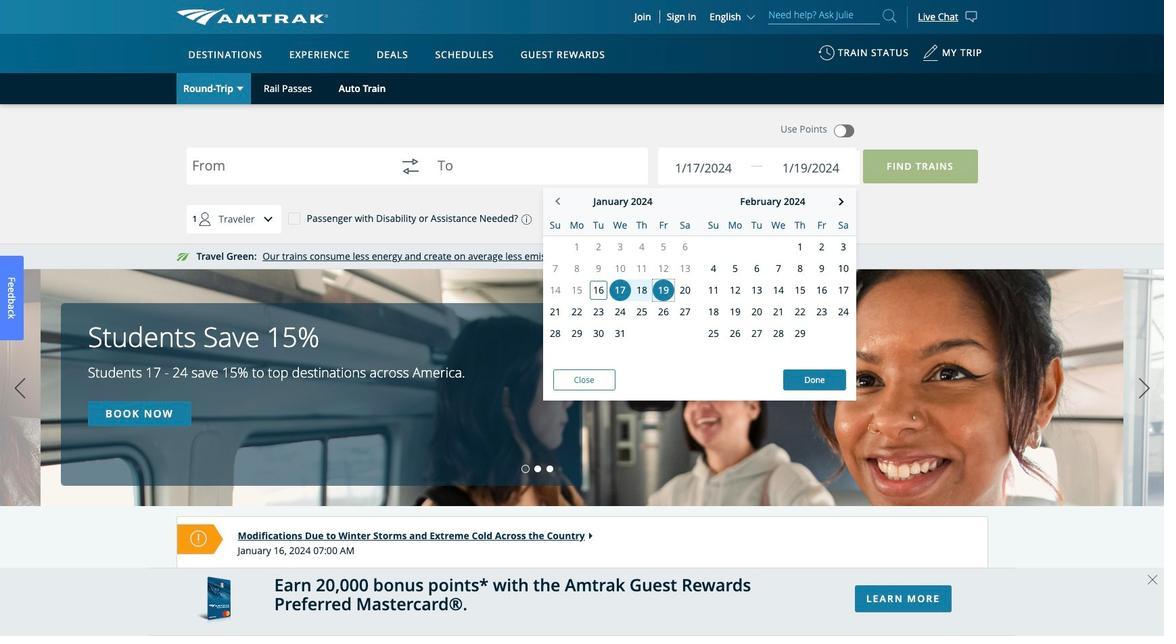 Task type: describe. For each thing, give the bounding box(es) containing it.
9 column header from the left
[[725, 215, 746, 235]]

wednesday, january 17, 2024 cell
[[610, 279, 631, 301]]

thursday, january 11, 2024 cell
[[631, 258, 653, 279]]

From text field
[[192, 159, 384, 177]]

tuesday, january 2, 2024 cell
[[588, 236, 610, 258]]

14 column header from the left
[[833, 215, 855, 235]]

passenger image
[[192, 206, 219, 233]]

friday, january 12, 2024 cell
[[653, 258, 675, 279]]

slide 1 tab
[[523, 466, 529, 472]]

Please enter your search item search field
[[769, 7, 881, 24]]

choose a slide to display tab list
[[0, 466, 556, 472]]

13 column header from the left
[[811, 215, 833, 235]]

more information about accessible travel requests. image
[[518, 214, 532, 224]]

sunday, january 7, 2024 cell
[[545, 258, 566, 279]]

2 grid from the left
[[696, 215, 856, 368]]

wednesday, january 3, 2024 cell
[[610, 236, 631, 258]]

monday, january 15, 2024 cell
[[566, 279, 588, 301]]

4 column header from the left
[[610, 215, 631, 235]]

5 column header from the left
[[631, 215, 653, 235]]

next image
[[1135, 371, 1155, 405]]

3 column header from the left
[[588, 215, 610, 235]]

select caret image
[[237, 87, 244, 90]]

none field to
[[438, 150, 629, 194]]

slide 2 tab
[[535, 466, 542, 472]]

friday, january 5, 2024 cell
[[653, 236, 675, 258]]

none field from
[[192, 150, 384, 194]]

amtrak image
[[176, 9, 328, 25]]

wednesday, january 10, 2024 cell
[[610, 258, 631, 279]]

1 grid from the left
[[543, 215, 696, 368]]

11 column header from the left
[[768, 215, 790, 235]]

2 column header from the left
[[566, 215, 588, 235]]



Task type: locate. For each thing, give the bounding box(es) containing it.
saturday, january 6, 2024 cell
[[675, 236, 696, 258]]

thursday, january 18, 2024 cell
[[631, 279, 653, 301]]

tuesday, january 9, 2024 cell
[[588, 258, 610, 279]]

thursday, january 4, 2024 cell
[[631, 236, 653, 258]]

switch departure and arrival stations. image
[[394, 150, 427, 183]]

previous image
[[10, 371, 30, 405]]

regions map image
[[227, 113, 551, 302]]

slide 3 tab
[[547, 466, 554, 472]]

application
[[227, 113, 551, 302]]

None field
[[192, 150, 384, 194], [438, 150, 629, 194], [672, 151, 766, 185], [766, 151, 860, 185], [672, 151, 766, 185], [766, 151, 860, 185]]

plus icon image
[[666, 212, 678, 225]]

monday, january 1, 2024 cell
[[566, 236, 588, 258]]

click to add the number travelers and discount types image
[[255, 206, 282, 233]]

10 column header from the left
[[746, 215, 768, 235]]

6 column header from the left
[[653, 215, 675, 235]]

column header
[[545, 215, 566, 235], [566, 215, 588, 235], [588, 215, 610, 235], [610, 215, 631, 235], [631, 215, 653, 235], [653, 215, 675, 235], [675, 215, 696, 235], [703, 215, 725, 235], [725, 215, 746, 235], [746, 215, 768, 235], [768, 215, 790, 235], [790, 215, 811, 235], [811, 215, 833, 235], [833, 215, 855, 235]]

search icon image
[[883, 7, 897, 25]]

1 column header from the left
[[545, 215, 566, 235]]

7 column header from the left
[[675, 215, 696, 235]]

monday, january 8, 2024 cell
[[566, 258, 588, 279]]

sunday, january 14, 2024 cell
[[545, 279, 566, 301]]

row
[[543, 215, 696, 236], [696, 215, 856, 236], [543, 236, 696, 258], [696, 236, 856, 258], [543, 258, 696, 279], [696, 258, 856, 279], [543, 279, 696, 301], [696, 279, 856, 301], [543, 301, 696, 323], [696, 301, 856, 323], [543, 323, 696, 344], [696, 323, 856, 344], [543, 344, 696, 368], [696, 344, 856, 368]]

None checkbox
[[288, 212, 300, 224]]

friday, january 19, 2024 cell
[[653, 279, 675, 301]]

To text field
[[438, 159, 629, 177]]

grid
[[543, 215, 696, 368], [696, 215, 856, 368]]

12 column header from the left
[[790, 215, 811, 235]]

saturday, january 13, 2024 cell
[[675, 258, 696, 279]]

banner
[[0, 0, 1165, 312]]

amtrak guest rewards preferred mastercard image
[[197, 576, 230, 627]]

next month image
[[837, 198, 844, 205]]

amtrak sustains leaf icon image
[[176, 253, 190, 262]]

8 column header from the left
[[703, 215, 725, 235]]



Task type: vqa. For each thing, say whether or not it's contained in the screenshot.
fifth Column Header from the right
yes



